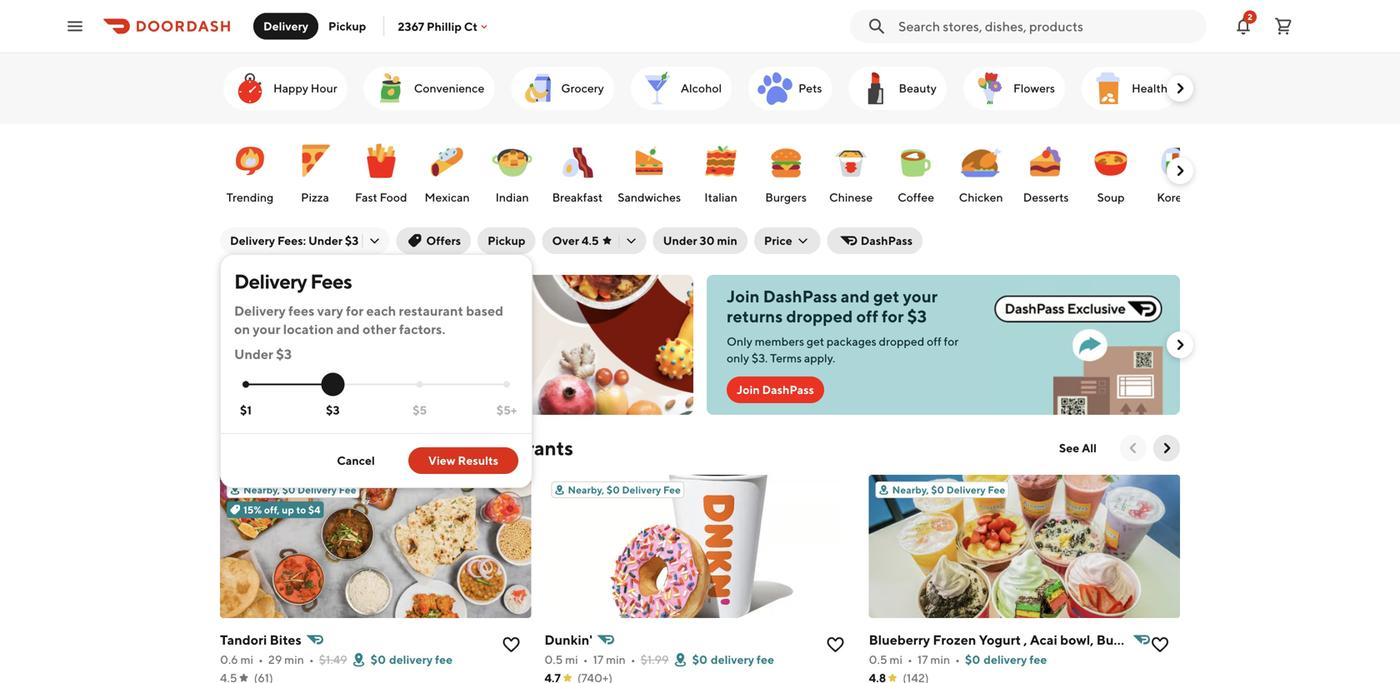 Task type: locate. For each thing, give the bounding box(es) containing it.
mexican
[[425, 190, 470, 204]]

notification bell image
[[1234, 16, 1254, 36]]

1 vertical spatial and
[[337, 321, 360, 337]]

1 horizontal spatial nearby, $0 delivery fee
[[568, 484, 681, 496]]

0.5 mi • 17 min •
[[545, 653, 636, 667]]

0 vertical spatial off
[[857, 307, 879, 326]]

• down dunkin'
[[583, 653, 588, 667]]

your inside the join dashpass and get your returns dropped off for $3 only members get packages dropped off for only $3. terms apply.
[[903, 287, 938, 306]]

0 vertical spatial join
[[727, 287, 760, 306]]

$3
[[345, 234, 359, 248], [907, 307, 927, 326], [276, 346, 292, 362], [326, 404, 340, 417]]

$5+
[[497, 404, 517, 417]]

phillip
[[427, 19, 462, 33]]

2 nearby, $0 delivery fee from the left
[[568, 484, 681, 496]]

$0 delivery fee for tandori bites
[[371, 653, 453, 667]]

mi down blueberry
[[890, 653, 903, 667]]

delivery
[[265, 310, 327, 330], [389, 653, 433, 667], [711, 653, 754, 667], [984, 653, 1027, 667]]

17
[[593, 653, 604, 667], [918, 653, 928, 667]]

pickup down indian
[[488, 234, 526, 248]]

join for join dashpass
[[737, 383, 760, 397]]

price button
[[754, 228, 821, 254]]

2 horizontal spatial for
[[944, 335, 959, 348]]

your down dashpass "button"
[[903, 287, 938, 306]]

get up apply.
[[807, 335, 825, 348]]

15%
[[243, 504, 262, 516]]

$3 inside the join dashpass and get your returns dropped off for $3 only members get packages dropped off for only $3. terms apply.
[[907, 307, 927, 326]]

$0 delivery fee for dunkin'
[[692, 653, 774, 667]]

2 mi from the left
[[565, 653, 578, 667]]

delivery right the $1.99
[[711, 653, 754, 667]]

mi down dunkin'
[[565, 653, 578, 667]]

under up "try" in the left bottom of the page
[[234, 346, 273, 362]]

convenience link
[[364, 67, 495, 110]]

2 0.5 from the left
[[869, 653, 887, 667]]

results
[[458, 454, 498, 468]]

over 4.5
[[552, 234, 599, 248]]

off up packages
[[857, 307, 879, 326]]

pickup right delivery button
[[328, 19, 366, 33]]

off,
[[264, 504, 280, 516]]

happy hour link
[[223, 67, 347, 110]]

• left the $1.99
[[631, 653, 636, 667]]

dashpass right "try" in the left bottom of the page
[[269, 366, 321, 380]]

• left '29'
[[258, 653, 263, 667]]

•
[[258, 653, 263, 667], [309, 653, 314, 667], [583, 653, 588, 667], [631, 653, 636, 667], [908, 653, 913, 667], [955, 653, 960, 667]]

offers
[[426, 234, 461, 248]]

each
[[366, 303, 396, 319]]

join up returns
[[727, 287, 760, 306]]

0 horizontal spatial fee
[[435, 653, 453, 667]]

$5
[[413, 404, 427, 417]]

0 horizontal spatial under
[[234, 346, 273, 362]]

0.5
[[545, 653, 563, 667], [869, 653, 887, 667]]

1 horizontal spatial 0.5
[[869, 653, 887, 667]]

dashpass inside $0 delivery fees, reduced service fees with dashpass
[[372, 330, 447, 350]]

0 vertical spatial fees
[[288, 303, 315, 319]]

$0 inside $0 delivery fees, reduced service fees with dashpass
[[240, 310, 262, 330]]

dashpass down terms
[[762, 383, 814, 397]]

under inside button
[[663, 234, 697, 248]]

2 $0 delivery fee from the left
[[692, 653, 774, 667]]

fees:
[[278, 234, 306, 248]]

1 0.5 from the left
[[545, 653, 563, 667]]

dashpass down coffee
[[861, 234, 913, 248]]

0 vertical spatial pickup button
[[318, 13, 376, 40]]

under right fees:
[[308, 234, 343, 248]]

1 fee from the left
[[435, 653, 453, 667]]

nearby, $0 delivery fee for blueberry frozen yogurt , acai bowl, bubble tea & smoothie
[[893, 484, 1006, 496]]

fees down vary
[[299, 330, 331, 350]]

17 for dunkin'
[[593, 653, 604, 667]]

join dashpass and get your returns dropped off for $3 only members get packages dropped off for only $3. terms apply.
[[727, 287, 959, 365]]

mi right 0.6 on the bottom left
[[240, 653, 253, 667]]

on
[[234, 321, 250, 337]]

1 vertical spatial join
[[737, 383, 760, 397]]

0 horizontal spatial dropped
[[786, 307, 853, 326]]

1 • from the left
[[258, 653, 263, 667]]

$0 delivery fee right the $1.99
[[692, 653, 774, 667]]

service
[[240, 330, 295, 350]]

frozen
[[933, 632, 976, 648]]

grocery image
[[518, 68, 558, 108]]

0.5 down dunkin'
[[545, 653, 563, 667]]

min right 30
[[717, 234, 738, 248]]

1 vertical spatial pickup
[[488, 234, 526, 248]]

join down only
[[737, 383, 760, 397]]

6 • from the left
[[955, 653, 960, 667]]

nearby, $0 delivery fee for dunkin'
[[568, 484, 681, 496]]

packages
[[827, 335, 877, 348]]

dashpass button
[[828, 228, 923, 254]]

min left the $1.99
[[606, 653, 626, 667]]

next button of carousel image
[[1172, 80, 1189, 97], [1172, 337, 1189, 353], [1159, 440, 1175, 457]]

17 down blueberry
[[918, 653, 928, 667]]

nearby, for dunkin'
[[568, 484, 605, 496]]

0 vertical spatial your
[[903, 287, 938, 306]]

2 horizontal spatial mi
[[890, 653, 903, 667]]

fee
[[435, 653, 453, 667], [757, 653, 774, 667], [1030, 653, 1047, 667]]

health
[[1132, 81, 1168, 95]]

4 • from the left
[[631, 653, 636, 667]]

fast food
[[355, 190, 407, 204]]

under 30 min
[[663, 234, 738, 248]]

nearby, $0 delivery fee
[[243, 484, 356, 496], [568, 484, 681, 496], [893, 484, 1006, 496]]

0 horizontal spatial $0 delivery fee
[[371, 653, 453, 667]]

pickup
[[328, 19, 366, 33], [488, 234, 526, 248]]

$1.99
[[641, 653, 669, 667]]

terms
[[770, 351, 802, 365]]

1 horizontal spatial 17
[[918, 653, 928, 667]]

dashpass down reduced
[[372, 330, 447, 350]]

0.5 down blueberry
[[869, 653, 887, 667]]

view
[[428, 454, 456, 468]]

flowers link
[[964, 67, 1065, 110]]

under left 30
[[663, 234, 697, 248]]

0 horizontal spatial 0.5
[[545, 653, 563, 667]]

1 vertical spatial pickup button
[[478, 228, 536, 254]]

korean
[[1157, 190, 1195, 204]]

1 horizontal spatial your
[[903, 287, 938, 306]]

$0
[[240, 310, 262, 330], [220, 436, 246, 460], [282, 484, 295, 496], [607, 484, 620, 496], [931, 484, 945, 496], [371, 653, 386, 667], [692, 653, 708, 667], [965, 653, 981, 667]]

2 nearby, from the left
[[568, 484, 605, 496]]

delivery inside delivery button
[[263, 19, 308, 33]]

1 horizontal spatial off
[[927, 335, 942, 348]]

2 fee from the left
[[757, 653, 774, 667]]

1 horizontal spatial get
[[874, 287, 900, 306]]

1 17 from the left
[[593, 653, 604, 667]]

fees
[[310, 270, 352, 293]]

1 vertical spatial dropped
[[879, 335, 925, 348]]

0.5 for dunkin'
[[545, 653, 563, 667]]

• down blueberry
[[908, 653, 913, 667]]

burgers
[[765, 190, 807, 204]]

nearby,
[[243, 484, 280, 496], [568, 484, 605, 496], [893, 484, 929, 496]]

2 horizontal spatial under
[[663, 234, 697, 248]]

your
[[903, 287, 938, 306], [253, 321, 281, 337]]

0 vertical spatial and
[[841, 287, 870, 306]]

1 horizontal spatial and
[[841, 287, 870, 306]]

1 horizontal spatial fee
[[757, 653, 774, 667]]

under
[[308, 234, 343, 248], [663, 234, 697, 248], [234, 346, 273, 362]]

pickup button left 2367
[[318, 13, 376, 40]]

your right on
[[253, 321, 281, 337]]

join inside the join dashpass and get your returns dropped off for $3 only members get packages dropped off for only $3. terms apply.
[[727, 287, 760, 306]]

join inside button
[[737, 383, 760, 397]]

dunkin'
[[545, 632, 593, 648]]

1 horizontal spatial mi
[[565, 653, 578, 667]]

1 nearby, from the left
[[243, 484, 280, 496]]

pickup button down indian
[[478, 228, 536, 254]]

0 vertical spatial dropped
[[786, 307, 853, 326]]

2 horizontal spatial nearby, $0 delivery fee
[[893, 484, 1006, 496]]

dashpass up members
[[763, 287, 838, 306]]

previous button of carousel image
[[1125, 440, 1142, 457]]

2
[[1248, 12, 1253, 22]]

2 17 from the left
[[918, 653, 928, 667]]

0 horizontal spatial and
[[337, 321, 360, 337]]

and up packages
[[841, 287, 870, 306]]

1 vertical spatial your
[[253, 321, 281, 337]]

3 nearby, $0 delivery fee from the left
[[893, 484, 1006, 496]]

fee for tandori bites
[[435, 653, 453, 667]]

dropped right packages
[[879, 335, 925, 348]]

indian
[[496, 190, 529, 204]]

get
[[874, 287, 900, 306], [807, 335, 825, 348]]

restaurants
[[462, 436, 573, 460]]

dashpass up location
[[260, 288, 311, 302]]

2 horizontal spatial nearby,
[[893, 484, 929, 496]]

your inside delivery fees vary for each restaurant based on your location and other factors.
[[253, 321, 281, 337]]

$0 delivery fee right $1.49
[[371, 653, 453, 667]]

1 horizontal spatial $0 delivery fee
[[692, 653, 774, 667]]

0 horizontal spatial nearby, $0 delivery fee
[[243, 484, 356, 496]]

1 $0 delivery fee from the left
[[371, 653, 453, 667]]

off right packages
[[927, 335, 942, 348]]

4.5
[[582, 234, 599, 248]]

2 horizontal spatial fee
[[1030, 653, 1047, 667]]

1 horizontal spatial pickup button
[[478, 228, 536, 254]]

min down frozen
[[931, 653, 950, 667]]

get down dashpass "button"
[[874, 287, 900, 306]]

17 left the $1.99
[[593, 653, 604, 667]]

for inside delivery fees vary for each restaurant based on your location and other factors.
[[346, 303, 364, 319]]

1 horizontal spatial under
[[308, 234, 343, 248]]

fees
[[288, 303, 315, 319], [299, 330, 331, 350]]

grocery
[[561, 81, 604, 95]]

1 horizontal spatial pickup
[[488, 234, 526, 248]]

delivery up service on the left
[[265, 310, 327, 330]]

1 nearby, $0 delivery fee from the left
[[243, 484, 356, 496]]

1 vertical spatial fees
[[299, 330, 331, 350]]

• down frozen
[[955, 653, 960, 667]]

happy hour
[[273, 81, 337, 95]]

15% off, up to $4
[[243, 504, 321, 516]]

off
[[857, 307, 879, 326], [927, 335, 942, 348]]

over
[[552, 234, 579, 248]]

1 vertical spatial off
[[927, 335, 942, 348]]

and
[[841, 287, 870, 306], [337, 321, 360, 337]]

$5 stars and over image
[[417, 381, 423, 388]]

and down vary
[[337, 321, 360, 337]]

0 horizontal spatial your
[[253, 321, 281, 337]]

3 mi from the left
[[890, 653, 903, 667]]

0 horizontal spatial mi
[[240, 653, 253, 667]]

0 horizontal spatial nearby,
[[243, 484, 280, 496]]

• left $1.49
[[309, 653, 314, 667]]

$0 delivery fee
[[371, 653, 453, 667], [692, 653, 774, 667]]

flowers image
[[970, 68, 1010, 108]]

2 vertical spatial next button of carousel image
[[1159, 440, 1175, 457]]

fees up location
[[288, 303, 315, 319]]

grocery link
[[511, 67, 614, 110]]

0 vertical spatial pickup
[[328, 19, 366, 33]]

0 horizontal spatial for
[[346, 303, 364, 319]]

3 nearby, from the left
[[893, 484, 929, 496]]

0 horizontal spatial 17
[[593, 653, 604, 667]]

0 horizontal spatial pickup button
[[318, 13, 376, 40]]

min for tandori bites
[[284, 653, 304, 667]]

2367
[[398, 19, 424, 33]]

1 mi from the left
[[240, 653, 253, 667]]

try
[[250, 366, 267, 380]]

dropped up packages
[[786, 307, 853, 326]]

1 horizontal spatial nearby,
[[568, 484, 605, 496]]

now
[[324, 366, 349, 380]]

alcohol image
[[638, 68, 678, 108]]

min right '29'
[[284, 653, 304, 667]]

over 4.5 button
[[542, 228, 647, 254]]

0 horizontal spatial get
[[807, 335, 825, 348]]



Task type: describe. For each thing, give the bounding box(es) containing it.
next button of carousel image
[[1172, 163, 1189, 179]]

join dashpass
[[737, 383, 814, 397]]

delivery inside delivery fees vary for each restaurant based on your location and other factors.
[[234, 303, 286, 319]]

happy
[[273, 81, 308, 95]]

members
[[755, 335, 804, 348]]

pets image
[[755, 68, 795, 108]]

health link
[[1082, 67, 1178, 110]]

under $3
[[234, 346, 292, 362]]

restaurant
[[399, 303, 463, 319]]

all
[[1082, 441, 1097, 455]]

tandori
[[220, 632, 267, 648]]

3 fee from the left
[[1030, 653, 1047, 667]]

see all
[[1059, 441, 1097, 455]]

vary
[[317, 303, 343, 319]]

chicken
[[959, 190, 1003, 204]]

join dashpass button
[[727, 377, 824, 403]]

beauty link
[[849, 67, 947, 110]]

$1 stars and over image
[[243, 381, 249, 388]]

0.5 mi • 17 min • $0 delivery fee
[[869, 653, 1047, 667]]

convenience
[[414, 81, 485, 95]]

offers button
[[396, 228, 471, 254]]

chinese
[[829, 190, 873, 204]]

food
[[380, 190, 407, 204]]

delivery down yogurt
[[984, 653, 1027, 667]]

2 button
[[1234, 10, 1257, 43]]

up
[[282, 504, 294, 516]]

under for under 30 min
[[663, 234, 697, 248]]

sandwiches
[[618, 190, 681, 204]]

0.6
[[220, 653, 238, 667]]

fees inside $0 delivery fees, reduced service fees with dashpass
[[299, 330, 331, 350]]

cancel button
[[317, 448, 395, 474]]

blueberry frozen yogurt , acai bowl, bubble tea & smoothie
[[869, 632, 1239, 648]]

at
[[368, 436, 387, 460]]

to
[[296, 504, 306, 516]]

$0 delivery fee at nearby restaurants link
[[220, 435, 573, 462]]

factors.
[[399, 321, 446, 337]]

1 horizontal spatial for
[[882, 307, 904, 326]]

open menu image
[[65, 16, 85, 36]]

beauty image
[[856, 68, 896, 108]]

only
[[727, 351, 749, 365]]

pets link
[[749, 67, 832, 110]]

convenience image
[[371, 68, 411, 108]]

see all link
[[1049, 435, 1107, 462]]

dashpass inside the join dashpass and get your returns dropped off for $3 only members get packages dropped off for only $3. terms apply.
[[763, 287, 838, 306]]

only
[[727, 335, 753, 348]]

$0 delivery fees, reduced service fees with dashpass
[[240, 310, 447, 350]]

hour
[[311, 81, 337, 95]]

dashpass inside "button"
[[861, 234, 913, 248]]

view results button
[[408, 448, 519, 474]]

blueberry
[[869, 632, 930, 648]]

nearby, for blueberry frozen yogurt , acai bowl, bubble tea & smoothie
[[893, 484, 929, 496]]

fee for dunkin'
[[757, 653, 774, 667]]

bubble
[[1097, 632, 1142, 648]]

min for blueberry frozen yogurt , acai bowl, bubble tea & smoothie
[[931, 653, 950, 667]]

$1
[[240, 404, 252, 417]]

flowers
[[1014, 81, 1055, 95]]

try dashpass now button
[[240, 360, 359, 387]]

0 horizontal spatial off
[[857, 307, 879, 326]]

3 • from the left
[[583, 653, 588, 667]]

view results
[[428, 454, 498, 468]]

other
[[363, 321, 396, 337]]

join for join dashpass and get your returns dropped off for $3 only members get packages dropped off for only $3. terms apply.
[[727, 287, 760, 306]]

min inside 'under 30 min' button
[[717, 234, 738, 248]]

trending link
[[222, 133, 278, 209]]

delivery fees: under $3
[[230, 234, 359, 248]]

mi for dunkin'
[[565, 653, 578, 667]]

fast
[[355, 190, 378, 204]]

happy hour image
[[230, 68, 270, 108]]

mi for blueberry frozen yogurt , acai bowl, bubble tea & smoothie
[[890, 653, 903, 667]]

fees inside delivery fees vary for each restaurant based on your location and other factors.
[[288, 303, 315, 319]]

alcohol link
[[631, 67, 732, 110]]

and inside the join dashpass and get your returns dropped off for $3 only members get packages dropped off for only $3. terms apply.
[[841, 287, 870, 306]]

1 horizontal spatial dropped
[[879, 335, 925, 348]]

mi for tandori bites
[[240, 653, 253, 667]]

ct
[[464, 19, 478, 33]]

0 items, open order cart image
[[1274, 16, 1294, 36]]

2 • from the left
[[309, 653, 314, 667]]

cancel
[[337, 454, 375, 468]]

pets
[[799, 81, 822, 95]]

,
[[1024, 632, 1027, 648]]

2367 phillip ct
[[398, 19, 478, 33]]

min for dunkin'
[[606, 653, 626, 667]]

2367 phillip ct button
[[398, 19, 491, 33]]

17 for blueberry frozen yogurt , acai bowl, bubble tea & smoothie
[[918, 653, 928, 667]]

based
[[466, 303, 504, 319]]

delivery inside $0 delivery fee at nearby restaurants link
[[250, 436, 326, 460]]

1 vertical spatial next button of carousel image
[[1172, 337, 1189, 353]]

alcohol
[[681, 81, 722, 95]]

tea
[[1145, 632, 1164, 648]]

bites
[[270, 632, 302, 648]]

price
[[764, 234, 793, 248]]

delivery right $1.49
[[389, 653, 433, 667]]

0 vertical spatial next button of carousel image
[[1172, 80, 1189, 97]]

health image
[[1089, 68, 1129, 108]]

0.5 for blueberry frozen yogurt , acai bowl, bubble tea & smoothie
[[869, 653, 887, 667]]

pizza
[[301, 190, 329, 204]]

apply.
[[804, 351, 835, 365]]

desserts
[[1023, 190, 1069, 204]]

5 • from the left
[[908, 653, 913, 667]]

Store search: begin typing to search for stores available on DoorDash text field
[[899, 17, 1197, 35]]

and inside delivery fees vary for each restaurant based on your location and other factors.
[[337, 321, 360, 337]]

reduced
[[371, 310, 436, 330]]

trending
[[227, 190, 274, 204]]

location
[[283, 321, 334, 337]]

delivery inside $0 delivery fees, reduced service fees with dashpass
[[265, 310, 327, 330]]

returns
[[727, 307, 783, 326]]

1 vertical spatial get
[[807, 335, 825, 348]]

$5+ stars and over image
[[504, 381, 510, 388]]

under 30 min button
[[653, 228, 748, 254]]

0 vertical spatial get
[[874, 287, 900, 306]]

0 horizontal spatial pickup
[[328, 19, 366, 33]]

under for under $3
[[234, 346, 273, 362]]

30
[[700, 234, 715, 248]]

italian
[[705, 190, 738, 204]]

smoothie
[[1179, 632, 1239, 648]]

0.6 mi • 29 min •
[[220, 653, 314, 667]]

beauty
[[899, 81, 937, 95]]

bowl,
[[1060, 632, 1094, 648]]

nearby
[[391, 436, 458, 460]]

see
[[1059, 441, 1080, 455]]

breakfast
[[552, 190, 603, 204]]



Task type: vqa. For each thing, say whether or not it's contained in the screenshot.
the topmost $2
no



